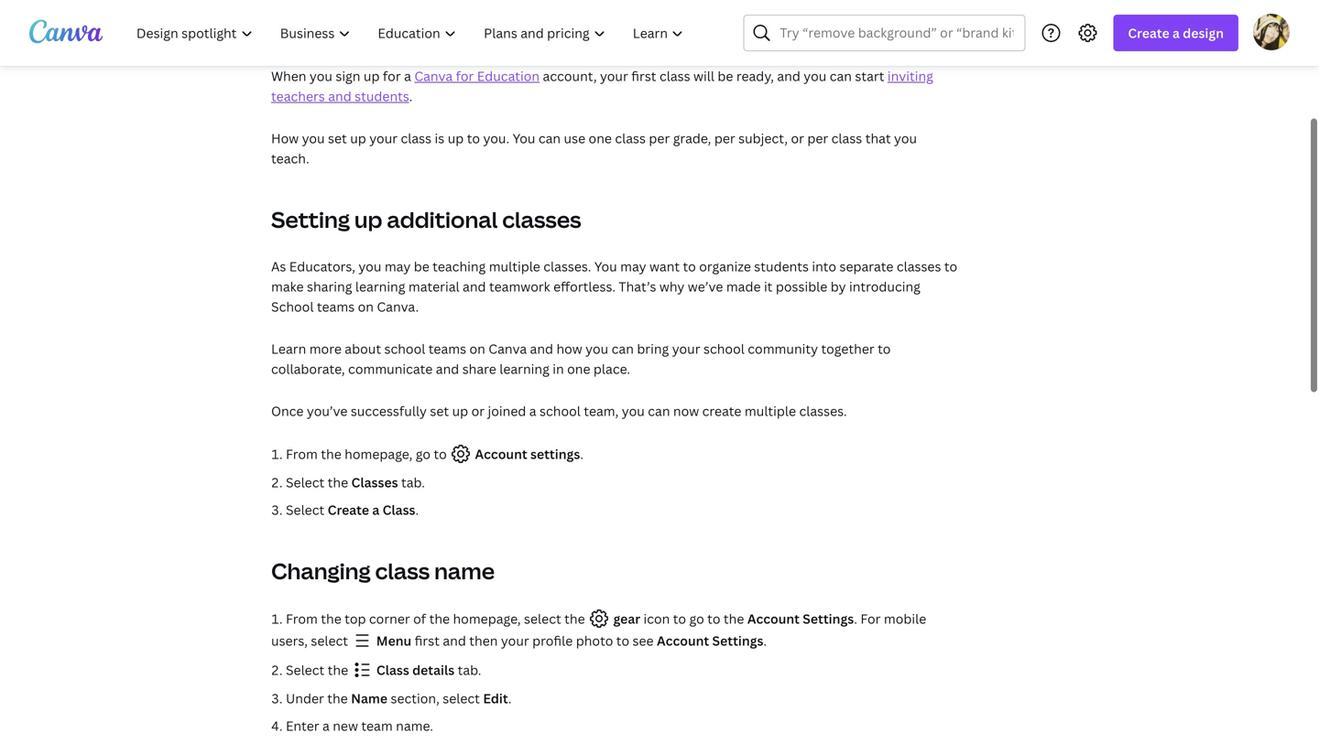 Task type: describe. For each thing, give the bounding box(es) containing it.
subject,
[[739, 130, 788, 147]]

0 horizontal spatial first
[[415, 633, 440, 650]]

how
[[557, 340, 582, 358]]

a down classes
[[372, 502, 380, 519]]

team,
[[584, 403, 619, 420]]

the left top at the left bottom of the page
[[321, 611, 342, 628]]

0 vertical spatial tab.
[[401, 474, 425, 492]]

when
[[271, 67, 306, 85]]

inviting teachers and students
[[271, 67, 934, 105]]

learn
[[271, 340, 306, 358]]

students inside as educators, you may be teaching multiple classes. you may want to organize students into separate classes to make sharing learning material and teamwork effortless. that's why we've made it possible by introducing school teams on canva.
[[754, 258, 809, 275]]

bring
[[637, 340, 669, 358]]

inviting teachers and students link
[[271, 67, 934, 105]]

collaborate,
[[271, 361, 345, 378]]

enter a new team name.
[[286, 718, 433, 735]]

can inside how you set up your class is up to you. you can use one class per grade, per subject, or per class that you teach.
[[539, 130, 561, 147]]

select for select the
[[286, 474, 325, 492]]

1 vertical spatial settings
[[712, 633, 764, 650]]

you've
[[307, 403, 348, 420]]

your inside how you set up your class is up to you. you can use one class per grade, per subject, or per class that you teach.
[[369, 130, 398, 147]]

teams inside as educators, you may be teaching multiple classes. you may want to organize students into separate classes to make sharing learning material and teamwork effortless. that's why we've made it possible by introducing school teams on canva.
[[317, 298, 355, 316]]

class left will
[[660, 67, 690, 85]]

gear
[[613, 611, 641, 628]]

one inside learn more about school teams on canva and how you can bring your school community together to collaborate, communicate and share learning in one place.
[[567, 361, 591, 378]]

for
[[861, 611, 881, 628]]

school
[[271, 298, 314, 316]]

when you sign up for a canva for education account, your first class will be ready, and you can start
[[271, 67, 888, 85]]

up right 'is'
[[448, 130, 464, 147]]

will
[[694, 67, 715, 85]]

teaching
[[433, 258, 486, 275]]

1 horizontal spatial tab.
[[458, 662, 481, 679]]

0 horizontal spatial school
[[384, 340, 425, 358]]

1 horizontal spatial settings
[[803, 611, 854, 628]]

setting up additional classes
[[271, 205, 581, 235]]

classes inside as educators, you may be teaching multiple classes. you may want to organize students into separate classes to make sharing learning material and teamwork effortless. that's why we've made it possible by introducing school teams on canva.
[[897, 258, 941, 275]]

canva for education link
[[414, 67, 540, 85]]

top
[[345, 611, 366, 628]]

more
[[309, 340, 342, 358]]

sign
[[336, 67, 361, 85]]

gear icon to go to the account settings
[[613, 611, 854, 628]]

enter
[[286, 718, 319, 735]]

on inside as educators, you may be teaching multiple classes. you may want to organize students into separate classes to make sharing learning material and teamwork effortless. that's why we've made it possible by introducing school teams on canva.
[[358, 298, 374, 316]]

teach.
[[271, 150, 309, 167]]

made
[[726, 278, 761, 295]]

your right account,
[[600, 67, 628, 85]]

sharing
[[307, 278, 352, 295]]

canva for and
[[489, 340, 527, 358]]

introducing
[[849, 278, 921, 295]]

0 vertical spatial select
[[524, 611, 561, 628]]

0 vertical spatial homepage,
[[345, 446, 413, 463]]

teamwork
[[489, 278, 550, 295]]

of
[[413, 611, 426, 628]]

class right use
[[615, 130, 646, 147]]

up down share on the left of the page
[[452, 403, 468, 420]]

top level navigation element
[[125, 15, 699, 51]]

ready,
[[737, 67, 774, 85]]

photo
[[576, 633, 613, 650]]

0 vertical spatial classes
[[502, 205, 581, 235]]

go for to
[[689, 611, 704, 628]]

multiple inside as educators, you may be teaching multiple classes. you may want to organize students into separate classes to make sharing learning material and teamwork effortless. that's why we've made it possible by introducing school teams on canva.
[[489, 258, 540, 275]]

inviting
[[888, 67, 934, 85]]

in
[[553, 361, 564, 378]]

students inside 'inviting teachers and students'
[[355, 88, 409, 105]]

account,
[[543, 67, 597, 85]]

communicate
[[348, 361, 433, 378]]

Try "remove background" or "brand kit" search field
[[780, 16, 1014, 50]]

community
[[748, 340, 818, 358]]

create inside "dropdown button"
[[1128, 24, 1170, 42]]

0 vertical spatial class
[[383, 502, 416, 519]]

use
[[564, 130, 586, 147]]

once
[[271, 403, 304, 420]]

users,
[[271, 633, 308, 650]]

that
[[866, 130, 891, 147]]

setting
[[271, 205, 350, 235]]

how you set up your class is up to you. you can use one class per grade, per subject, or per class that you teach.
[[271, 130, 917, 167]]

share
[[462, 361, 496, 378]]

and inside 'inviting teachers and students'
[[328, 88, 352, 105]]

together
[[821, 340, 875, 358]]

2 for from the left
[[456, 67, 474, 85]]

you left start on the top of the page
[[804, 67, 827, 85]]

you inside learn more about school teams on canva and how you can bring your school community together to collaborate, communicate and share learning in one place.
[[586, 340, 609, 358]]

teachers
[[271, 88, 325, 105]]

then
[[469, 633, 498, 650]]

select for select
[[286, 502, 325, 519]]

can inside learn more about school teams on canva and how you can bring your school community together to collaborate, communicate and share learning in one place.
[[612, 340, 634, 358]]

1 may from the left
[[385, 258, 411, 275]]

1 vertical spatial classes.
[[799, 403, 847, 420]]

and left share on the left of the page
[[436, 361, 459, 378]]

account settings
[[472, 446, 580, 463]]

see
[[633, 633, 654, 650]]

1 for from the left
[[383, 67, 401, 85]]

0 horizontal spatial or
[[471, 403, 485, 420]]

want
[[650, 258, 680, 275]]

create a design
[[1128, 24, 1224, 42]]

and right "ready,"
[[777, 67, 801, 85]]

start
[[855, 67, 885, 85]]

class up corner
[[375, 557, 430, 586]]

now
[[673, 403, 699, 420]]

2 may from the left
[[620, 258, 646, 275]]

create
[[702, 403, 742, 420]]

once you've successfully set up or joined a school team, you can now create multiple classes.
[[271, 403, 847, 420]]

as educators, you may be teaching multiple classes. you may want to organize students into separate classes to make sharing learning material and teamwork effortless. that's why we've made it possible by introducing school teams on canva.
[[271, 258, 958, 316]]

class details
[[373, 662, 458, 679]]

how
[[271, 130, 299, 147]]

name.
[[396, 718, 433, 735]]

under
[[286, 690, 324, 708]]

1 horizontal spatial be
[[718, 67, 733, 85]]

changing
[[271, 557, 371, 586]]

corner
[[369, 611, 410, 628]]

can left start on the top of the page
[[830, 67, 852, 85]]

name
[[434, 557, 495, 586]]

a down top level navigation element
[[404, 67, 411, 85]]

one inside how you set up your class is up to you. you can use one class per grade, per subject, or per class that you teach.
[[589, 130, 612, 147]]

and up in
[[530, 340, 553, 358]]

or inside how you set up your class is up to you. you can use one class per grade, per subject, or per class that you teach.
[[791, 130, 804, 147]]

team
[[361, 718, 393, 735]]

1 vertical spatial class
[[376, 662, 409, 679]]

into
[[812, 258, 837, 275]]

classes
[[351, 474, 398, 492]]

material
[[409, 278, 460, 295]]

class left that
[[832, 130, 862, 147]]

to inside how you set up your class is up to you. you can use one class per grade, per subject, or per class that you teach.
[[467, 130, 480, 147]]

canva.
[[377, 298, 419, 316]]

as
[[271, 258, 286, 275]]

learn more about school teams on canva and how you can bring your school community together to collaborate, communicate and share learning in one place.
[[271, 340, 891, 378]]



Task type: vqa. For each thing, say whether or not it's contained in the screenshot.
middle Pink Rectangle Image
no



Task type: locate. For each thing, give the bounding box(es) containing it.
create
[[1128, 24, 1170, 42], [328, 502, 369, 519]]

icon
[[644, 611, 670, 628]]

may up that's
[[620, 258, 646, 275]]

school
[[384, 340, 425, 358], [704, 340, 745, 358], [540, 403, 581, 420]]

for left education
[[456, 67, 474, 85]]

0 horizontal spatial set
[[328, 130, 347, 147]]

per left grade, at the top of the page
[[649, 130, 670, 147]]

new
[[333, 718, 358, 735]]

1 horizontal spatial school
[[540, 403, 581, 420]]

on
[[358, 298, 374, 316], [470, 340, 485, 358]]

1 vertical spatial select
[[311, 633, 348, 650]]

the up select create a class .
[[328, 474, 348, 492]]

your inside learn more about school teams on canva and how you can bring your school community together to collaborate, communicate and share learning in one place.
[[672, 340, 701, 358]]

from the homepage, go to
[[286, 446, 450, 463]]

can left use
[[539, 130, 561, 147]]

1 horizontal spatial homepage,
[[453, 611, 521, 628]]

select inside ". for mobile users, select"
[[311, 633, 348, 650]]

up down "sign"
[[350, 130, 366, 147]]

you up place.
[[586, 340, 609, 358]]

classes. up "effortless."
[[544, 258, 591, 275]]

create down select the classes tab.
[[328, 502, 369, 519]]

learning up canva.
[[355, 278, 405, 295]]

the
[[321, 446, 342, 463], [328, 474, 348, 492], [321, 611, 342, 628], [429, 611, 450, 628], [565, 611, 585, 628], [724, 611, 744, 628], [328, 662, 348, 679], [327, 690, 348, 708]]

1 vertical spatial canva
[[489, 340, 527, 358]]

1 horizontal spatial may
[[620, 258, 646, 275]]

you inside as educators, you may be teaching multiple classes. you may want to organize students into separate classes to make sharing learning material and teamwork effortless. that's why we've made it possible by introducing school teams on canva.
[[594, 258, 617, 275]]

is
[[435, 130, 445, 147]]

additional
[[387, 205, 498, 235]]

2 vertical spatial select
[[443, 690, 480, 708]]

you right "educators,"
[[359, 258, 382, 275]]

homepage,
[[345, 446, 413, 463], [453, 611, 521, 628]]

1 vertical spatial be
[[414, 258, 429, 275]]

settings
[[803, 611, 854, 628], [712, 633, 764, 650]]

grade,
[[673, 130, 711, 147]]

by
[[831, 278, 846, 295]]

your
[[600, 67, 628, 85], [369, 130, 398, 147], [672, 340, 701, 358], [501, 633, 529, 650]]

create left design
[[1128, 24, 1170, 42]]

be right will
[[718, 67, 733, 85]]

a left new
[[323, 718, 330, 735]]

a right joined
[[529, 403, 537, 420]]

settings left the for
[[803, 611, 854, 628]]

set right how
[[328, 130, 347, 147]]

be
[[718, 67, 733, 85], [414, 258, 429, 275]]

up right "sign"
[[364, 67, 380, 85]]

0 vertical spatial or
[[791, 130, 804, 147]]

1 vertical spatial tab.
[[458, 662, 481, 679]]

students down "sign"
[[355, 88, 409, 105]]

1 horizontal spatial go
[[689, 611, 704, 628]]

0 vertical spatial canva
[[414, 67, 453, 85]]

homepage, up then
[[453, 611, 521, 628]]

may
[[385, 258, 411, 275], [620, 258, 646, 275]]

why
[[660, 278, 685, 295]]

tab. down then
[[458, 662, 481, 679]]

0 horizontal spatial per
[[649, 130, 670, 147]]

we've
[[688, 278, 723, 295]]

0 vertical spatial from
[[286, 446, 318, 463]]

first down of
[[415, 633, 440, 650]]

1 horizontal spatial you
[[594, 258, 617, 275]]

you
[[513, 130, 535, 147], [594, 258, 617, 275]]

go right icon on the bottom of page
[[689, 611, 704, 628]]

mobile
[[884, 611, 927, 628]]

can left "now" at the right
[[648, 403, 670, 420]]

1 horizontal spatial select
[[443, 690, 480, 708]]

0 horizontal spatial teams
[[317, 298, 355, 316]]

from for from the homepage, go to
[[286, 446, 318, 463]]

set inside how you set up your class is up to you. you can use one class per grade, per subject, or per class that you teach.
[[328, 130, 347, 147]]

class left 'is'
[[401, 130, 432, 147]]

you right team,
[[622, 403, 645, 420]]

0 horizontal spatial create
[[328, 502, 369, 519]]

multiple up teamwork on the left top
[[489, 258, 540, 275]]

select up profile
[[524, 611, 561, 628]]

and down "sign"
[[328, 88, 352, 105]]

students
[[355, 88, 409, 105], [754, 258, 809, 275]]

1 horizontal spatial on
[[470, 340, 485, 358]]

to inside learn more about school teams on canva and how you can bring your school community together to collaborate, communicate and share learning in one place.
[[878, 340, 891, 358]]

class
[[660, 67, 690, 85], [401, 130, 432, 147], [615, 130, 646, 147], [832, 130, 862, 147], [375, 557, 430, 586]]

and down from the top corner of the homepage, select the
[[443, 633, 466, 650]]

school up communicate in the left of the page
[[384, 340, 425, 358]]

you.
[[483, 130, 510, 147]]

1 horizontal spatial students
[[754, 258, 809, 275]]

education
[[477, 67, 540, 85]]

tab. right classes
[[401, 474, 425, 492]]

section,
[[391, 690, 440, 708]]

0 vertical spatial go
[[416, 446, 431, 463]]

1 horizontal spatial account
[[657, 633, 709, 650]]

teams
[[317, 298, 355, 316], [429, 340, 466, 358]]

class up under the name section, select edit .
[[376, 662, 409, 679]]

1 per from the left
[[649, 130, 670, 147]]

0 horizontal spatial on
[[358, 298, 374, 316]]

0 horizontal spatial select
[[311, 633, 348, 650]]

0 vertical spatial learning
[[355, 278, 405, 295]]

class down classes
[[383, 502, 416, 519]]

3 per from the left
[[808, 130, 828, 147]]

0 horizontal spatial tab.
[[401, 474, 425, 492]]

select up select create a class .
[[286, 474, 325, 492]]

classes.
[[544, 258, 591, 275], [799, 403, 847, 420]]

a inside "dropdown button"
[[1173, 24, 1180, 42]]

1 vertical spatial from
[[286, 611, 318, 628]]

classes up introducing
[[897, 258, 941, 275]]

go down successfully
[[416, 446, 431, 463]]

1 horizontal spatial create
[[1128, 24, 1170, 42]]

set right successfully
[[430, 403, 449, 420]]

. for mobile users, select
[[271, 611, 927, 650]]

from
[[286, 446, 318, 463], [286, 611, 318, 628]]

1 vertical spatial you
[[594, 258, 617, 275]]

0 horizontal spatial you
[[513, 130, 535, 147]]

2 vertical spatial account
[[657, 633, 709, 650]]

select
[[286, 474, 325, 492], [286, 502, 325, 519], [286, 662, 325, 679]]

1 horizontal spatial learning
[[500, 361, 550, 378]]

0 horizontal spatial canva
[[414, 67, 453, 85]]

0 vertical spatial account
[[475, 446, 527, 463]]

changing class name
[[271, 557, 495, 586]]

0 vertical spatial create
[[1128, 24, 1170, 42]]

2 horizontal spatial account
[[747, 611, 800, 628]]

2 horizontal spatial per
[[808, 130, 828, 147]]

stephanie aranda image
[[1253, 14, 1290, 50]]

school left team,
[[540, 403, 581, 420]]

from for from the top corner of the homepage, select the
[[286, 611, 318, 628]]

one right use
[[589, 130, 612, 147]]

0 horizontal spatial students
[[355, 88, 409, 105]]

0 horizontal spatial classes.
[[544, 258, 591, 275]]

multiple right create
[[745, 403, 796, 420]]

1 vertical spatial students
[[754, 258, 809, 275]]

0 horizontal spatial for
[[383, 67, 401, 85]]

you
[[310, 67, 333, 85], [804, 67, 827, 85], [302, 130, 325, 147], [894, 130, 917, 147], [359, 258, 382, 275], [586, 340, 609, 358], [622, 403, 645, 420]]

the right of
[[429, 611, 450, 628]]

classes up teamwork on the left top
[[502, 205, 581, 235]]

your right then
[[501, 633, 529, 650]]

1 vertical spatial learning
[[500, 361, 550, 378]]

0 vertical spatial on
[[358, 298, 374, 316]]

select for section,
[[443, 690, 480, 708]]

and inside as educators, you may be teaching multiple classes. you may want to organize students into separate classes to make sharing learning material and teamwork effortless. that's why we've made it possible by introducing school teams on canva.
[[463, 278, 486, 295]]

your left 'is'
[[369, 130, 398, 147]]

0 vertical spatial set
[[328, 130, 347, 147]]

homepage, up classes
[[345, 446, 413, 463]]

1 vertical spatial on
[[470, 340, 485, 358]]

1 vertical spatial one
[[567, 361, 591, 378]]

be inside as educators, you may be teaching multiple classes. you may want to organize students into separate classes to make sharing learning material and teamwork effortless. that's why we've made it possible by introducing school teams on canva.
[[414, 258, 429, 275]]

the up new
[[327, 690, 348, 708]]

2 horizontal spatial school
[[704, 340, 745, 358]]

classes. down together
[[799, 403, 847, 420]]

2 per from the left
[[715, 130, 735, 147]]

go for homepage,
[[416, 446, 431, 463]]

learning inside learn more about school teams on canva and how you can bring your school community together to collaborate, communicate and share learning in one place.
[[500, 361, 550, 378]]

0 horizontal spatial account
[[475, 446, 527, 463]]

first left will
[[632, 67, 657, 85]]

0 horizontal spatial settings
[[712, 633, 764, 650]]

that's
[[619, 278, 656, 295]]

separate
[[840, 258, 894, 275]]

0 vertical spatial teams
[[317, 298, 355, 316]]

1 horizontal spatial set
[[430, 403, 449, 420]]

can up place.
[[612, 340, 634, 358]]

for
[[383, 67, 401, 85], [456, 67, 474, 85]]

1 horizontal spatial multiple
[[745, 403, 796, 420]]

2 select from the top
[[286, 502, 325, 519]]

from up users,
[[286, 611, 318, 628]]

1 horizontal spatial or
[[791, 130, 804, 147]]

may up canva.
[[385, 258, 411, 275]]

teams down sharing
[[317, 298, 355, 316]]

classes. inside as educators, you may be teaching multiple classes. you may want to organize students into separate classes to make sharing learning material and teamwork effortless. that's why we've made it possible by introducing school teams on canva.
[[544, 258, 591, 275]]

first and then your profile photo to see account settings .
[[412, 633, 767, 650]]

or left joined
[[471, 403, 485, 420]]

select up select the
[[311, 633, 348, 650]]

you inside as educators, you may be teaching multiple classes. you may want to organize students into separate classes to make sharing learning material and teamwork effortless. that's why we've made it possible by introducing school teams on canva.
[[359, 258, 382, 275]]

. inside ". for mobile users, select"
[[854, 611, 858, 628]]

name
[[351, 690, 388, 708]]

teams inside learn more about school teams on canva and how you can bring your school community together to collaborate, communicate and share learning in one place.
[[429, 340, 466, 358]]

0 horizontal spatial may
[[385, 258, 411, 275]]

you left "sign"
[[310, 67, 333, 85]]

0 vertical spatial you
[[513, 130, 535, 147]]

possible
[[776, 278, 828, 295]]

the up the first and then your profile photo to see account settings .
[[565, 611, 585, 628]]

you right how
[[302, 130, 325, 147]]

multiple
[[489, 258, 540, 275], [745, 403, 796, 420]]

effortless.
[[554, 278, 616, 295]]

per right grade, at the top of the page
[[715, 130, 735, 147]]

1 horizontal spatial first
[[632, 67, 657, 85]]

1 vertical spatial go
[[689, 611, 704, 628]]

from down once
[[286, 446, 318, 463]]

place.
[[594, 361, 630, 378]]

select the classes tab.
[[286, 474, 425, 492]]

a left design
[[1173, 24, 1180, 42]]

0 horizontal spatial go
[[416, 446, 431, 463]]

can
[[830, 67, 852, 85], [539, 130, 561, 147], [612, 340, 634, 358], [648, 403, 670, 420]]

be up material
[[414, 258, 429, 275]]

educators,
[[289, 258, 355, 275]]

you up "effortless."
[[594, 258, 617, 275]]

you right that
[[894, 130, 917, 147]]

menu
[[373, 633, 412, 650]]

0 horizontal spatial be
[[414, 258, 429, 275]]

settings
[[531, 446, 580, 463]]

2 vertical spatial select
[[286, 662, 325, 679]]

organize
[[699, 258, 751, 275]]

0 vertical spatial multiple
[[489, 258, 540, 275]]

school left community
[[704, 340, 745, 358]]

0 horizontal spatial learning
[[355, 278, 405, 295]]

successfully
[[351, 403, 427, 420]]

joined
[[488, 403, 526, 420]]

on inside learn more about school teams on canva and how you can bring your school community together to collaborate, communicate and share learning in one place.
[[470, 340, 485, 358]]

per right subject,
[[808, 130, 828, 147]]

1 vertical spatial set
[[430, 403, 449, 420]]

0 horizontal spatial classes
[[502, 205, 581, 235]]

1 horizontal spatial classes
[[897, 258, 941, 275]]

on up share on the left of the page
[[470, 340, 485, 358]]

1 vertical spatial homepage,
[[453, 611, 521, 628]]

the up select the classes tab.
[[321, 446, 342, 463]]

2 from from the top
[[286, 611, 318, 628]]

profile
[[532, 633, 573, 650]]

1 vertical spatial teams
[[429, 340, 466, 358]]

learning left in
[[500, 361, 550, 378]]

0 horizontal spatial homepage,
[[345, 446, 413, 463]]

1 vertical spatial account
[[747, 611, 800, 628]]

1 select from the top
[[286, 474, 325, 492]]

it
[[764, 278, 773, 295]]

1 vertical spatial or
[[471, 403, 485, 420]]

or right subject,
[[791, 130, 804, 147]]

3 select from the top
[[286, 662, 325, 679]]

learning
[[355, 278, 405, 295], [500, 361, 550, 378]]

0 vertical spatial be
[[718, 67, 733, 85]]

your right bring
[[672, 340, 701, 358]]

learning inside as educators, you may be teaching multiple classes. you may want to organize students into separate classes to make sharing learning material and teamwork effortless. that's why we've made it possible by introducing school teams on canva.
[[355, 278, 405, 295]]

from the top corner of the homepage, select the
[[286, 611, 588, 628]]

0 vertical spatial one
[[589, 130, 612, 147]]

1 vertical spatial create
[[328, 502, 369, 519]]

canva inside learn more about school teams on canva and how you can bring your school community together to collaborate, communicate and share learning in one place.
[[489, 340, 527, 358]]

under the name section, select edit .
[[286, 690, 512, 708]]

1 horizontal spatial per
[[715, 130, 735, 147]]

0 vertical spatial students
[[355, 88, 409, 105]]

one right in
[[567, 361, 591, 378]]

edit
[[483, 690, 508, 708]]

canva up share on the left of the page
[[489, 340, 527, 358]]

1 from from the top
[[286, 446, 318, 463]]

0 vertical spatial classes.
[[544, 258, 591, 275]]

a
[[1173, 24, 1180, 42], [404, 67, 411, 85], [529, 403, 537, 420], [372, 502, 380, 519], [323, 718, 330, 735]]

about
[[345, 340, 381, 358]]

canva down top level navigation element
[[414, 67, 453, 85]]

2 horizontal spatial select
[[524, 611, 561, 628]]

up right setting
[[354, 205, 383, 235]]

settings down gear icon to go to the account settings
[[712, 633, 764, 650]]

you inside how you set up your class is up to you. you can use one class per grade, per subject, or per class that you teach.
[[513, 130, 535, 147]]

students up it
[[754, 258, 809, 275]]

create a design button
[[1114, 15, 1239, 51]]

the right icon on the bottom of page
[[724, 611, 744, 628]]

0 vertical spatial select
[[286, 474, 325, 492]]

select create a class .
[[286, 502, 419, 519]]

0 vertical spatial first
[[632, 67, 657, 85]]

select for users,
[[311, 633, 348, 650]]

and down teaching
[[463, 278, 486, 295]]

1 vertical spatial select
[[286, 502, 325, 519]]

1 vertical spatial multiple
[[745, 403, 796, 420]]

1 horizontal spatial teams
[[429, 340, 466, 358]]

0 horizontal spatial multiple
[[489, 258, 540, 275]]

select the
[[286, 662, 351, 679]]

1 horizontal spatial canva
[[489, 340, 527, 358]]

canva for for
[[414, 67, 453, 85]]

1 horizontal spatial for
[[456, 67, 474, 85]]

for right "sign"
[[383, 67, 401, 85]]

1 vertical spatial first
[[415, 633, 440, 650]]

1 horizontal spatial classes.
[[799, 403, 847, 420]]

on left canva.
[[358, 298, 374, 316]]

you right the you.
[[513, 130, 535, 147]]

0 vertical spatial settings
[[803, 611, 854, 628]]

select left 'edit'
[[443, 690, 480, 708]]

make
[[271, 278, 304, 295]]

classes
[[502, 205, 581, 235], [897, 258, 941, 275]]

the down top at the left bottom of the page
[[328, 662, 348, 679]]

select up under
[[286, 662, 325, 679]]



